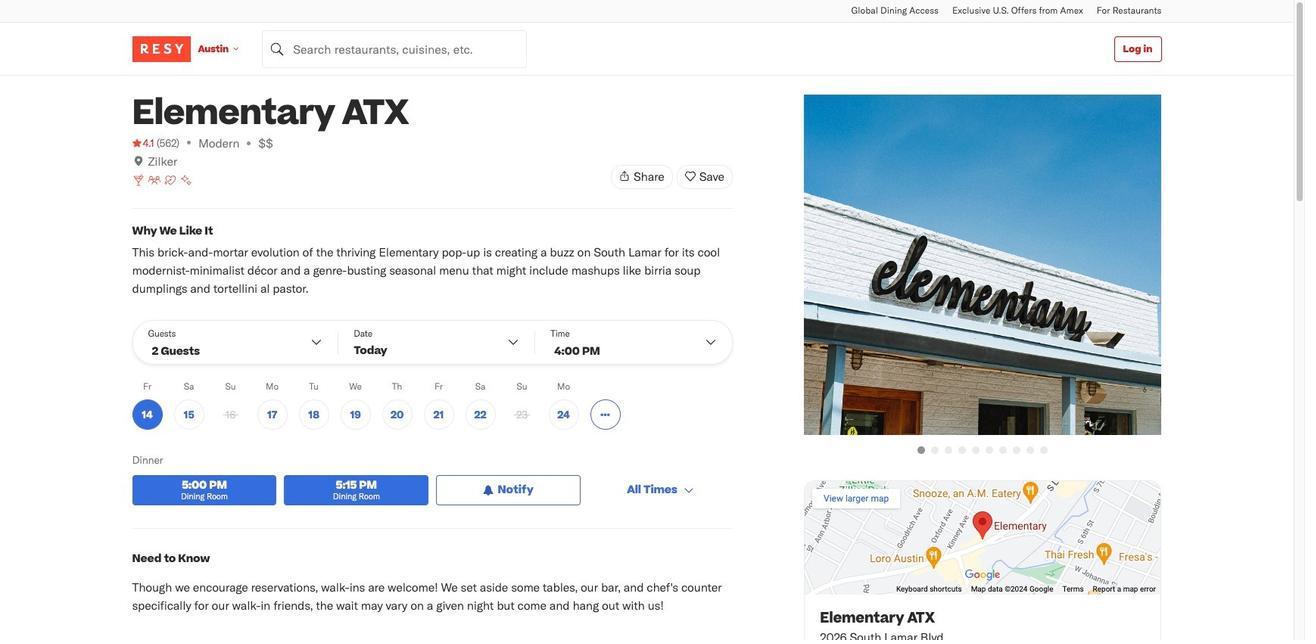 Task type: describe. For each thing, give the bounding box(es) containing it.
Search restaurants, cuisines, etc. text field
[[262, 30, 527, 68]]

4.1 out of 5 stars image
[[132, 135, 154, 151]]



Task type: locate. For each thing, give the bounding box(es) containing it.
None field
[[262, 30, 527, 68]]



Task type: vqa. For each thing, say whether or not it's contained in the screenshot.
4.8 out of 5 stars image
no



